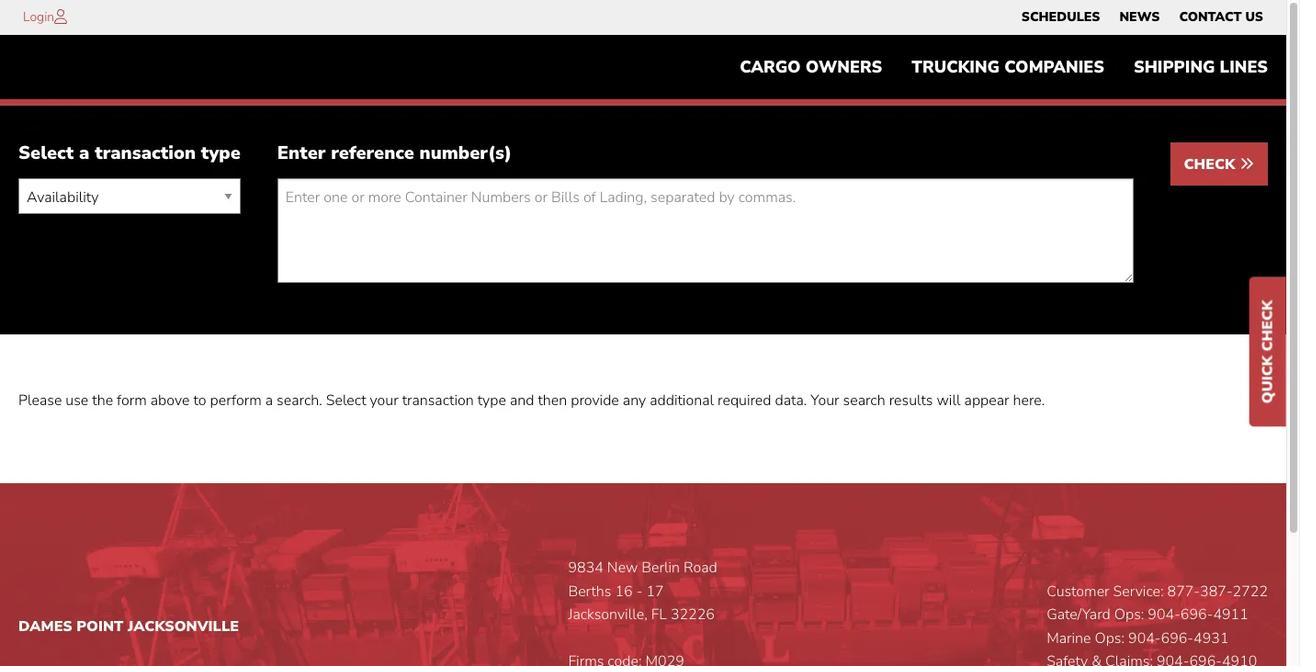 Task type: locate. For each thing, give the bounding box(es) containing it.
904- down 877-
[[1148, 605, 1181, 625]]

0 horizontal spatial transaction
[[95, 141, 196, 166]]

ops: down service:
[[1115, 605, 1145, 625]]

additional
[[650, 391, 714, 411]]

9834 new berlin road berths 16 - 17 jacksonville, fl 32226
[[569, 558, 718, 625]]

1 vertical spatial menu bar
[[725, 49, 1283, 86]]

a
[[79, 141, 90, 166], [265, 391, 273, 411]]

0 vertical spatial a
[[79, 141, 90, 166]]

login link
[[23, 8, 54, 26]]

schedules
[[1022, 8, 1101, 26]]

search
[[843, 391, 886, 411]]

4931
[[1194, 629, 1230, 649]]

use
[[66, 391, 89, 411]]

menu bar
[[1012, 5, 1274, 30], [725, 49, 1283, 86]]

companies
[[1005, 56, 1105, 78]]

1 horizontal spatial a
[[265, 391, 273, 411]]

check button
[[1171, 143, 1269, 186]]

schedules link
[[1022, 5, 1101, 30]]

news
[[1120, 8, 1160, 26]]

results
[[890, 391, 933, 411]]

1 horizontal spatial transaction
[[402, 391, 474, 411]]

type left and at bottom left
[[478, 391, 506, 411]]

dames
[[18, 617, 72, 637]]

select
[[18, 141, 74, 166], [326, 391, 366, 411]]

quick
[[1259, 355, 1279, 403]]

type
[[201, 141, 241, 166], [478, 391, 506, 411]]

16
[[615, 582, 633, 602]]

contact us link
[[1180, 5, 1264, 30]]

cargo owners link
[[725, 49, 898, 86]]

1 vertical spatial check
[[1259, 300, 1279, 351]]

1 horizontal spatial type
[[478, 391, 506, 411]]

0 vertical spatial menu bar
[[1012, 5, 1274, 30]]

above
[[151, 391, 190, 411]]

marine
[[1047, 629, 1092, 649]]

0 horizontal spatial a
[[79, 141, 90, 166]]

menu bar down 'schedules' link
[[725, 49, 1283, 86]]

check
[[1185, 155, 1240, 175], [1259, 300, 1279, 351]]

your
[[811, 391, 840, 411]]

0 vertical spatial select
[[18, 141, 74, 166]]

footer containing 9834 new berlin road
[[0, 484, 1287, 666]]

transaction
[[95, 141, 196, 166], [402, 391, 474, 411]]

berths
[[569, 582, 612, 602]]

customer service: 877-387-2722 gate/yard ops: 904-696-4911 marine ops: 904-696-4931
[[1047, 582, 1269, 649]]

904- down service:
[[1129, 629, 1162, 649]]

quick check link
[[1250, 277, 1287, 426]]

0 vertical spatial transaction
[[95, 141, 196, 166]]

appear
[[965, 391, 1010, 411]]

696-
[[1181, 605, 1214, 625], [1162, 629, 1194, 649]]

and
[[510, 391, 535, 411]]

32226
[[671, 605, 715, 625]]

9834
[[569, 558, 604, 578]]

trucking
[[912, 56, 1000, 78]]

trucking companies
[[912, 56, 1105, 78]]

1 vertical spatial 904-
[[1129, 629, 1162, 649]]

1 vertical spatial transaction
[[402, 391, 474, 411]]

1 vertical spatial type
[[478, 391, 506, 411]]

footer
[[0, 484, 1287, 666]]

17
[[647, 582, 664, 602]]

customer
[[1047, 582, 1110, 602]]

enter
[[277, 141, 326, 166]]

0 horizontal spatial check
[[1185, 155, 1240, 175]]

enter reference number(s)
[[277, 141, 512, 166]]

data.
[[775, 391, 807, 411]]

us
[[1246, 8, 1264, 26]]

cargo owners
[[740, 56, 883, 78]]

menu bar up shipping
[[1012, 5, 1274, 30]]

quick check
[[1259, 300, 1279, 403]]

904-
[[1148, 605, 1181, 625], [1129, 629, 1162, 649]]

ops:
[[1115, 605, 1145, 625], [1095, 629, 1125, 649]]

1 vertical spatial a
[[265, 391, 273, 411]]

check inside button
[[1185, 155, 1240, 175]]

0 vertical spatial check
[[1185, 155, 1240, 175]]

0 horizontal spatial type
[[201, 141, 241, 166]]

877-
[[1168, 582, 1201, 602]]

number(s)
[[420, 141, 512, 166]]

ops: down the gate/yard
[[1095, 629, 1125, 649]]

4911
[[1214, 605, 1249, 625]]

1 horizontal spatial select
[[326, 391, 366, 411]]

0 vertical spatial 904-
[[1148, 605, 1181, 625]]

1 horizontal spatial check
[[1259, 300, 1279, 351]]

the
[[92, 391, 113, 411]]

fl
[[651, 605, 667, 625]]

type left the enter at top left
[[201, 141, 241, 166]]



Task type: describe. For each thing, give the bounding box(es) containing it.
dames point jacksonville
[[18, 617, 239, 637]]

cargo
[[740, 56, 801, 78]]

lines
[[1220, 56, 1269, 78]]

news link
[[1120, 5, 1160, 30]]

then
[[538, 391, 567, 411]]

point
[[77, 617, 124, 637]]

1 vertical spatial 696-
[[1162, 629, 1194, 649]]

shipping
[[1134, 56, 1216, 78]]

shipping lines link
[[1120, 49, 1283, 86]]

your
[[370, 391, 399, 411]]

0 vertical spatial 696-
[[1181, 605, 1214, 625]]

2722
[[1233, 582, 1269, 602]]

contact us
[[1180, 8, 1264, 26]]

gate/yard
[[1047, 605, 1111, 625]]

0 vertical spatial type
[[201, 141, 241, 166]]

search.
[[277, 391, 322, 411]]

will
[[937, 391, 961, 411]]

angle double right image
[[1240, 157, 1255, 171]]

menu bar containing schedules
[[1012, 5, 1274, 30]]

here.
[[1014, 391, 1046, 411]]

perform
[[210, 391, 262, 411]]

any
[[623, 391, 646, 411]]

jacksonville,
[[569, 605, 648, 625]]

user image
[[54, 9, 67, 24]]

-
[[637, 582, 643, 602]]

shipping lines
[[1134, 56, 1269, 78]]

1 vertical spatial ops:
[[1095, 629, 1125, 649]]

owners
[[806, 56, 883, 78]]

berlin
[[642, 558, 680, 578]]

login
[[23, 8, 54, 26]]

provide
[[571, 391, 619, 411]]

new
[[608, 558, 638, 578]]

Enter reference number(s) text field
[[277, 179, 1134, 283]]

please use the form above to perform a search. select your transaction type and then provide any additional required data. your search results will appear here.
[[18, 391, 1046, 411]]

road
[[684, 558, 718, 578]]

jacksonville
[[128, 617, 239, 637]]

387-
[[1201, 582, 1233, 602]]

0 vertical spatial ops:
[[1115, 605, 1145, 625]]

0 horizontal spatial select
[[18, 141, 74, 166]]

contact
[[1180, 8, 1242, 26]]

reference
[[331, 141, 414, 166]]

please
[[18, 391, 62, 411]]

service:
[[1114, 582, 1164, 602]]

select a transaction type
[[18, 141, 241, 166]]

to
[[193, 391, 206, 411]]

form
[[117, 391, 147, 411]]

1 vertical spatial select
[[326, 391, 366, 411]]

required
[[718, 391, 772, 411]]

menu bar containing cargo owners
[[725, 49, 1283, 86]]

trucking companies link
[[898, 49, 1120, 86]]



Task type: vqa. For each thing, say whether or not it's contained in the screenshot.
the right "|"
no



